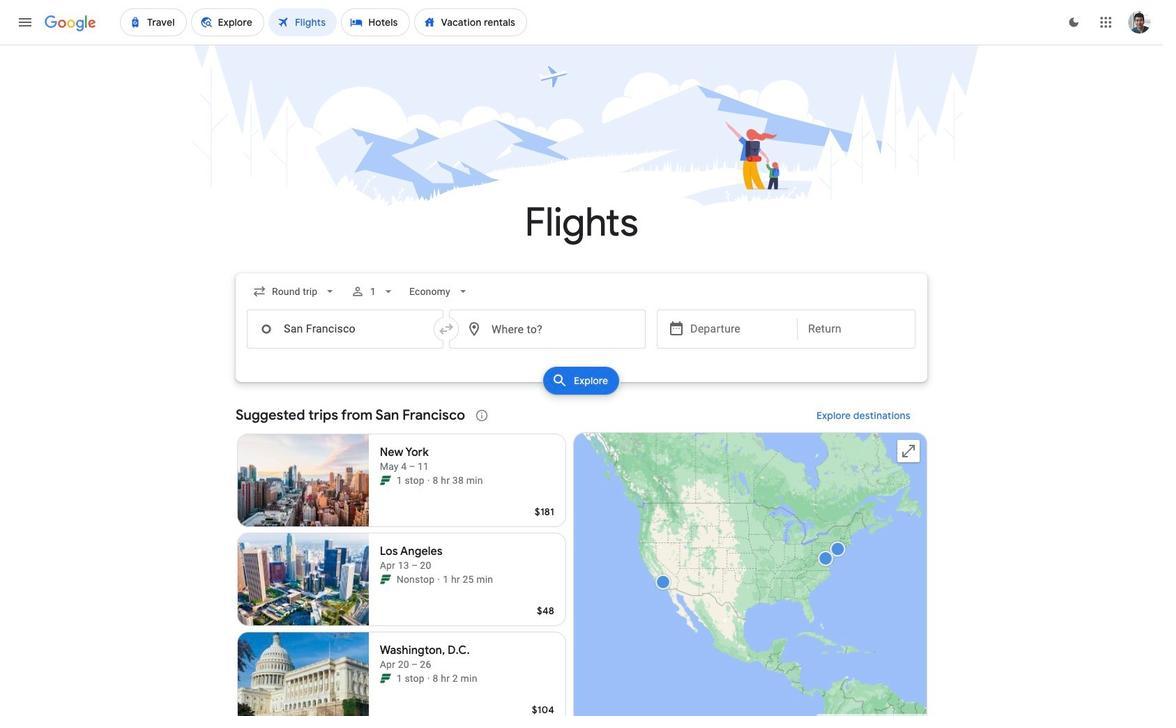 Task type: describe. For each thing, give the bounding box(es) containing it.
frontier image for  icon associated with 48 us dollars text box
[[380, 574, 391, 585]]

Flight search field
[[225, 273, 939, 399]]

frontier image for  image in the suggested trips from san francisco region
[[380, 475, 391, 486]]

 image inside suggested trips from san francisco region
[[427, 473, 430, 487]]



Task type: locate. For each thing, give the bounding box(es) containing it.
change appearance image
[[1057, 6, 1091, 39]]

 image for 104 us dollars text field
[[427, 671, 430, 685]]

2 frontier image from the top
[[380, 574, 391, 585]]

None field
[[247, 279, 343, 304], [404, 279, 476, 304], [247, 279, 343, 304], [404, 279, 476, 304]]

0 vertical spatial  image
[[437, 572, 440, 586]]

1 vertical spatial frontier image
[[380, 574, 391, 585]]

0 vertical spatial frontier image
[[380, 475, 391, 486]]

Departure text field
[[690, 310, 787, 348]]

1 vertical spatial  image
[[427, 671, 430, 685]]

frontier image for  icon related to 104 us dollars text field
[[380, 673, 391, 684]]

 image
[[437, 572, 440, 586], [427, 671, 430, 685]]

Return text field
[[808, 310, 904, 348]]

48 US dollars text field
[[537, 605, 554, 617]]

 image
[[427, 473, 430, 487]]

3 frontier image from the top
[[380, 673, 391, 684]]

0 horizontal spatial  image
[[427, 671, 430, 685]]

1 horizontal spatial  image
[[437, 572, 440, 586]]

181 US dollars text field
[[535, 506, 554, 518]]

suggested trips from san francisco region
[[236, 399, 927, 716]]

104 US dollars text field
[[532, 704, 554, 716]]

 image for 48 us dollars text box
[[437, 572, 440, 586]]

Where from? text field
[[247, 310, 443, 349]]

1 frontier image from the top
[[380, 475, 391, 486]]

main menu image
[[17, 14, 33, 31]]

Where to?  text field
[[449, 310, 646, 349]]

2 vertical spatial frontier image
[[380, 673, 391, 684]]

frontier image
[[380, 475, 391, 486], [380, 574, 391, 585], [380, 673, 391, 684]]



Task type: vqa. For each thing, say whether or not it's contained in the screenshot.
top Frontier icon
yes



